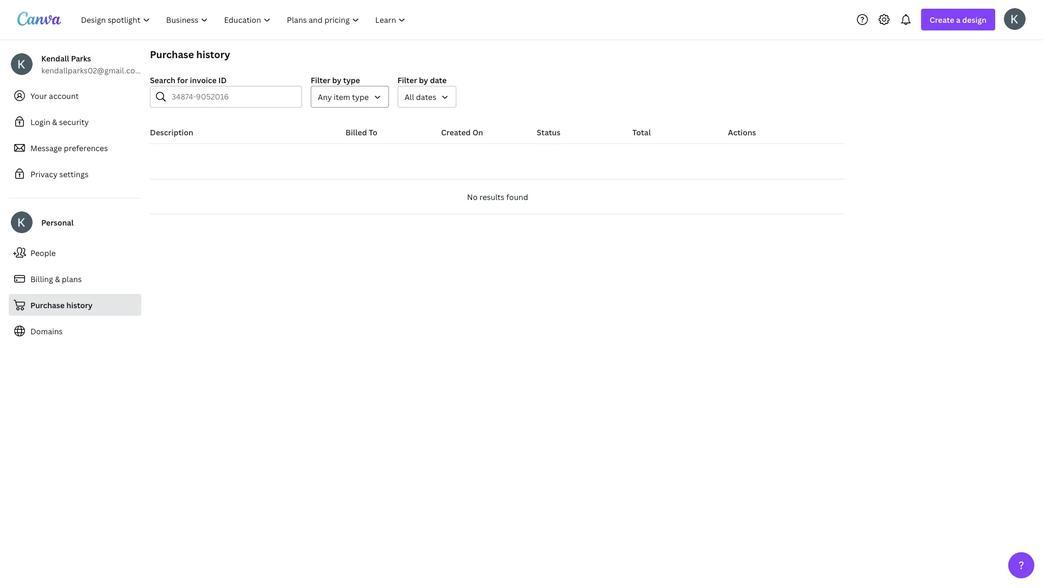 Task type: locate. For each thing, give the bounding box(es) containing it.
found
[[507, 192, 528, 202]]

results
[[480, 192, 505, 202]]

All dates button
[[398, 86, 457, 108]]

dates
[[416, 92, 437, 102]]

type
[[343, 75, 360, 85], [352, 92, 369, 102]]

Search for invoice ID text field
[[172, 86, 295, 107]]

item
[[334, 92, 350, 102]]

purchase history link
[[9, 294, 141, 316]]

1 vertical spatial history
[[66, 300, 93, 310]]

purchase history up search for invoice id
[[150, 48, 230, 61]]

0 horizontal spatial history
[[66, 300, 93, 310]]

create
[[930, 14, 955, 25]]

by for type
[[332, 75, 342, 85]]

by for date
[[419, 75, 428, 85]]

all
[[405, 92, 414, 102]]

1 horizontal spatial history
[[196, 48, 230, 61]]

type right "item"
[[352, 92, 369, 102]]

security
[[59, 117, 89, 127]]

history
[[196, 48, 230, 61], [66, 300, 93, 310]]

by left date
[[419, 75, 428, 85]]

0 horizontal spatial purchase
[[30, 300, 65, 310]]

purchase up search
[[150, 48, 194, 61]]

search for invoice id
[[150, 75, 227, 85]]

1 horizontal spatial by
[[419, 75, 428, 85]]

filter up any
[[311, 75, 331, 85]]

create a design button
[[922, 9, 996, 30]]

&
[[52, 117, 57, 127], [55, 274, 60, 284]]

1 vertical spatial purchase
[[30, 300, 65, 310]]

personal
[[41, 217, 74, 227]]

total
[[633, 127, 651, 137]]

filter for filter by date
[[398, 75, 417, 85]]

0 vertical spatial purchase history
[[150, 48, 230, 61]]

purchase history
[[150, 48, 230, 61], [30, 300, 93, 310]]

purchase inside "purchase history" link
[[30, 300, 65, 310]]

purchase
[[150, 48, 194, 61], [30, 300, 65, 310]]

invoice
[[190, 75, 217, 85]]

filter up all
[[398, 75, 417, 85]]

privacy settings
[[30, 169, 89, 179]]

domains
[[30, 326, 63, 336]]

login
[[30, 117, 50, 127]]

to
[[369, 127, 378, 137]]

search
[[150, 75, 176, 85]]

1 horizontal spatial purchase
[[150, 48, 194, 61]]

billing & plans
[[30, 274, 82, 284]]

type inside button
[[352, 92, 369, 102]]

& inside "link"
[[52, 117, 57, 127]]

0 vertical spatial &
[[52, 117, 57, 127]]

your account link
[[9, 85, 141, 107]]

people link
[[9, 242, 141, 264]]

type up any item type button
[[343, 75, 360, 85]]

by up "item"
[[332, 75, 342, 85]]

& left plans
[[55, 274, 60, 284]]

2 filter from the left
[[398, 75, 417, 85]]

0 vertical spatial type
[[343, 75, 360, 85]]

0 horizontal spatial by
[[332, 75, 342, 85]]

any item type
[[318, 92, 369, 102]]

privacy settings link
[[9, 163, 141, 185]]

purchase up domains
[[30, 300, 65, 310]]

created on
[[441, 127, 483, 137]]

billed
[[346, 127, 367, 137]]

1 horizontal spatial purchase history
[[150, 48, 230, 61]]

date
[[430, 75, 447, 85]]

message preferences link
[[9, 137, 141, 159]]

history up id
[[196, 48, 230, 61]]

filter
[[311, 75, 331, 85], [398, 75, 417, 85]]

no
[[467, 192, 478, 202]]

for
[[177, 75, 188, 85]]

2 by from the left
[[419, 75, 428, 85]]

purchase history down billing & plans
[[30, 300, 93, 310]]

history up domains link
[[66, 300, 93, 310]]

design
[[963, 14, 987, 25]]

1 by from the left
[[332, 75, 342, 85]]

created
[[441, 127, 471, 137]]

by
[[332, 75, 342, 85], [419, 75, 428, 85]]

0 horizontal spatial purchase history
[[30, 300, 93, 310]]

0 vertical spatial purchase
[[150, 48, 194, 61]]

1 filter from the left
[[311, 75, 331, 85]]

top level navigation element
[[74, 9, 415, 30]]

preferences
[[64, 143, 108, 153]]

id
[[219, 75, 227, 85]]

0 horizontal spatial filter
[[311, 75, 331, 85]]

settings
[[59, 169, 89, 179]]

1 vertical spatial type
[[352, 92, 369, 102]]

1 horizontal spatial filter
[[398, 75, 417, 85]]

parks
[[71, 53, 91, 63]]

1 vertical spatial &
[[55, 274, 60, 284]]

billing
[[30, 274, 53, 284]]

message preferences
[[30, 143, 108, 153]]

your
[[30, 91, 47, 101]]

& right login
[[52, 117, 57, 127]]



Task type: vqa. For each thing, say whether or not it's contained in the screenshot.
Side Panel tab list
no



Task type: describe. For each thing, give the bounding box(es) containing it.
status
[[537, 127, 561, 137]]

people
[[30, 248, 56, 258]]

& for login
[[52, 117, 57, 127]]

your account
[[30, 91, 79, 101]]

all dates
[[405, 92, 437, 102]]

login & security link
[[9, 111, 141, 133]]

kendall parks image
[[1005, 8, 1026, 30]]

description
[[150, 127, 193, 137]]

Any item type button
[[311, 86, 389, 108]]

privacy
[[30, 169, 58, 179]]

filter by type
[[311, 75, 360, 85]]

1 vertical spatial purchase history
[[30, 300, 93, 310]]

actions
[[728, 127, 756, 137]]

filter by date
[[398, 75, 447, 85]]

a
[[957, 14, 961, 25]]

on
[[473, 127, 483, 137]]

kendall parks kendallparks02@gmail.com
[[41, 53, 142, 75]]

history inside "purchase history" link
[[66, 300, 93, 310]]

login & security
[[30, 117, 89, 127]]

type for filter by type
[[343, 75, 360, 85]]

& for billing
[[55, 274, 60, 284]]

domains link
[[9, 320, 141, 342]]

billing & plans link
[[9, 268, 141, 290]]

type for any item type
[[352, 92, 369, 102]]

kendall
[[41, 53, 69, 63]]

any
[[318, 92, 332, 102]]

0 vertical spatial history
[[196, 48, 230, 61]]

message
[[30, 143, 62, 153]]

create a design
[[930, 14, 987, 25]]

billed to
[[346, 127, 378, 137]]

filter for filter by type
[[311, 75, 331, 85]]

plans
[[62, 274, 82, 284]]

kendallparks02@gmail.com
[[41, 65, 142, 75]]

no results found
[[467, 192, 528, 202]]

account
[[49, 91, 79, 101]]



